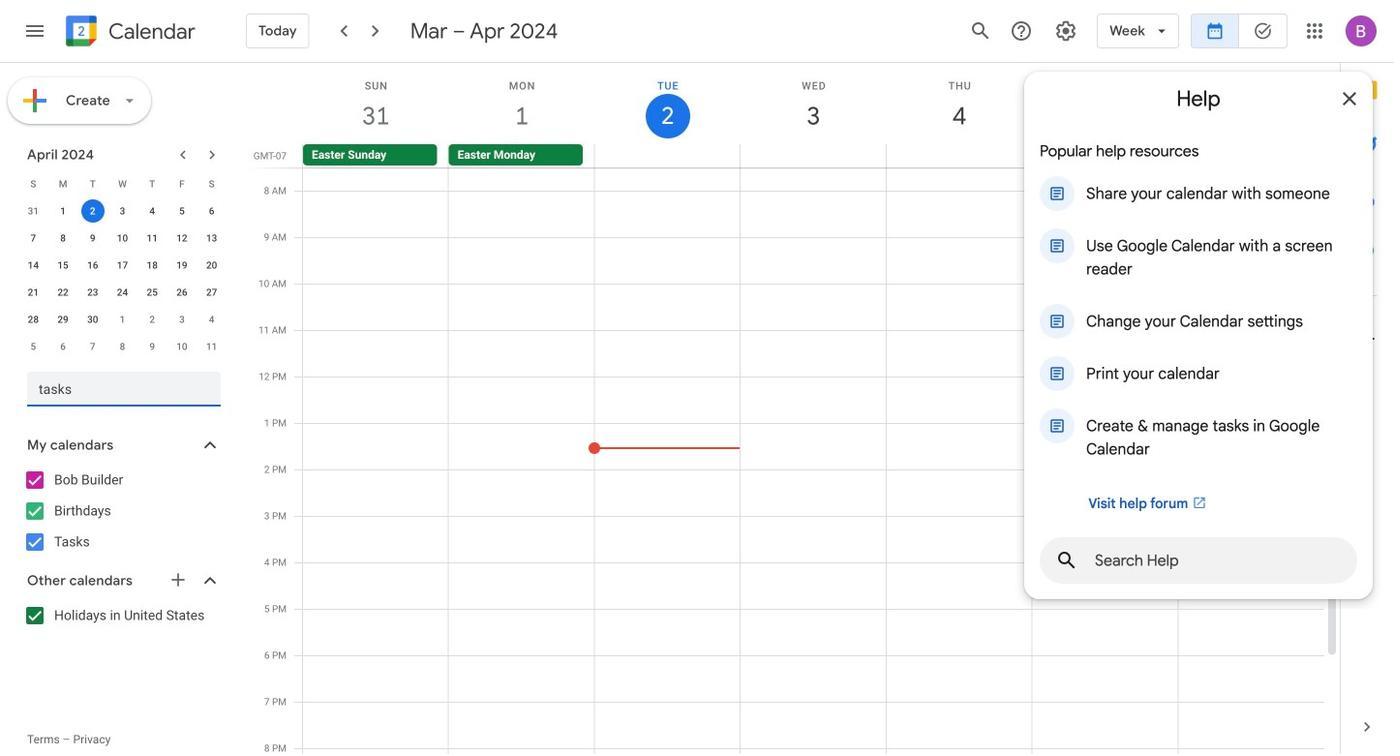 Task type: describe. For each thing, give the bounding box(es) containing it.
may 6 element
[[51, 335, 75, 358]]

march 31 element
[[22, 200, 45, 223]]

settings menu image
[[1055, 19, 1078, 43]]

26 element
[[170, 281, 194, 304]]

24 element
[[111, 281, 134, 304]]

12 element
[[170, 227, 194, 250]]

21 element
[[22, 281, 45, 304]]

my calendars list
[[4, 465, 240, 558]]

6 element
[[200, 200, 223, 223]]

1 element
[[51, 200, 75, 223]]

9 element
[[81, 227, 104, 250]]

22 element
[[51, 281, 75, 304]]

11 element
[[141, 227, 164, 250]]

16 element
[[81, 254, 104, 277]]

may 9 element
[[141, 335, 164, 358]]

heading inside calendar element
[[105, 20, 196, 43]]

23 element
[[81, 281, 104, 304]]

may 3 element
[[170, 308, 194, 331]]

15 element
[[51, 254, 75, 277]]

18 element
[[141, 254, 164, 277]]

10 element
[[111, 227, 134, 250]]

may 11 element
[[200, 335, 223, 358]]

may 5 element
[[22, 335, 45, 358]]

Search for people text field
[[39, 372, 209, 407]]

calendar element
[[62, 12, 196, 54]]

29 element
[[51, 308, 75, 331]]

27 element
[[200, 281, 223, 304]]

20 element
[[200, 254, 223, 277]]

30 element
[[81, 308, 104, 331]]

25 element
[[141, 281, 164, 304]]



Task type: vqa. For each thing, say whether or not it's contained in the screenshot.
28 element
yes



Task type: locate. For each thing, give the bounding box(es) containing it.
tab list
[[1341, 63, 1395, 700]]

2, today element
[[81, 200, 104, 223]]

17 element
[[111, 254, 134, 277]]

may 10 element
[[170, 335, 194, 358]]

7 element
[[22, 227, 45, 250]]

may 8 element
[[111, 335, 134, 358]]

4 element
[[141, 200, 164, 223]]

3 element
[[111, 200, 134, 223]]

5 element
[[170, 200, 194, 223]]

row group
[[18, 198, 227, 360]]

grid
[[248, 63, 1340, 754]]

add other calendars image
[[169, 570, 188, 590]]

8 element
[[51, 227, 75, 250]]

main drawer image
[[23, 19, 46, 43]]

28 element
[[22, 308, 45, 331]]

13 element
[[200, 227, 223, 250]]

may 7 element
[[81, 335, 104, 358]]

may 4 element
[[200, 308, 223, 331]]

heading
[[105, 20, 196, 43]]

14 element
[[22, 254, 45, 277]]

april 2024 grid
[[18, 170, 227, 360]]

cell
[[595, 144, 741, 168], [741, 144, 886, 168], [886, 144, 1032, 168], [1032, 144, 1178, 168], [1178, 144, 1324, 168], [78, 198, 108, 225]]

row
[[294, 144, 1340, 168], [18, 170, 227, 198], [18, 198, 227, 225], [18, 225, 227, 252], [18, 252, 227, 279], [18, 279, 227, 306], [18, 306, 227, 333], [18, 333, 227, 360]]

None search field
[[0, 364, 240, 407]]

19 element
[[170, 254, 194, 277]]

may 1 element
[[111, 308, 134, 331]]

may 2 element
[[141, 308, 164, 331]]

cell inside the 'april 2024' grid
[[78, 198, 108, 225]]

support image
[[1010, 19, 1034, 43]]



